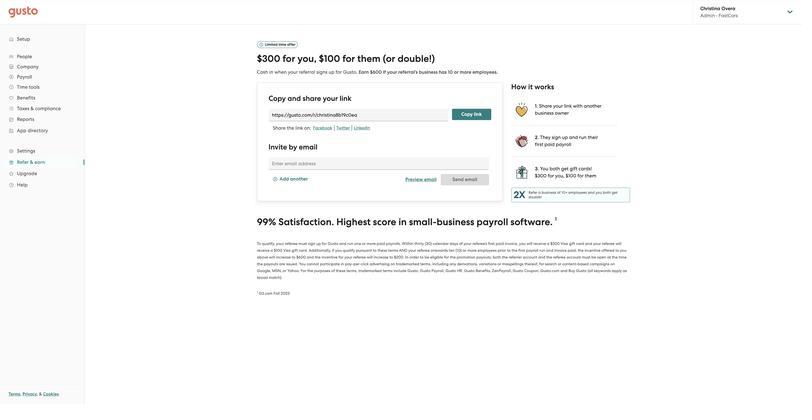 Task type: locate. For each thing, give the bounding box(es) containing it.
card
[[577, 241, 585, 246]]

employees.
[[473, 69, 498, 75]]

cash in when your referral signs up for gusto. earn $600 if your referral's business has 10 or more employees.
[[257, 69, 498, 75]]

2 horizontal spatial $300
[[551, 241, 560, 246]]

None field
[[269, 109, 449, 121]]

sign
[[552, 135, 561, 140], [308, 241, 316, 246]]

setup
[[17, 36, 30, 42]]

2 vertical spatial payroll
[[526, 248, 539, 253]]

2 be from the left
[[592, 255, 597, 259]]

it
[[529, 83, 533, 91]]

1 inside 1 g2.com fall 2023
[[257, 291, 258, 294]]

and left share
[[288, 94, 301, 103]]

& inside the refer & earn link
[[30, 159, 33, 165]]

1 left g2.com
[[257, 291, 258, 294]]

if inside 'to qualify, your referee must sign up for gusto and run one or more paid payrolls. within thirty (30) calendar days of your referee's first paid invoice, you will receive a $300 visa gift card and your referee will receive a $100 visa gift card. additionally, if you qualify pursuant to these terms and your referee onboards ten (10) or more employees prior to the first payroll run and invoice paid, the incentive offered to you above will increase to $600 and the incentive for your referee will increase to $200. in order to be eligible for the promotion payouts, both the referrer account and the referee account must be open at the time the payouts are issued. you cannot participate in pay-per-click advertising on trademarked terms, including any derivations, variations or misspellings thereof, for search or content-based campaigns on google, msn, or yahoo. for the purposes of these terms, trademarked terms include gusto, gusto payroll, gusto hr, gusto benefits, zenpayroll, gusto coupon, gusto.com and buy gusto (all keywords apply as broad match).'
[[332, 248, 335, 253]]

in right score
[[399, 216, 407, 228]]

1 horizontal spatial payroll
[[526, 248, 539, 253]]

receive up thereof,
[[534, 241, 547, 246]]

to qualify, your referee must sign up for gusto and run one or more paid payrolls. within thirty (30) calendar days of your referee's first paid invoice, you will receive a $300 visa gift card and your referee will receive a $100 visa gift card. additionally, if you qualify pursuant to these terms and your referee onboards ten (10) or more employees prior to the first payroll run and invoice paid, the incentive offered to you above will increase to $600 and the incentive for your referee will increase to $200. in order to be eligible for the promotion payouts, both the referrer account and the referee account must be open at the time the payouts are issued. you cannot participate in pay-per-click advertising on trademarked terms, including any derivations, variations or misspellings thereof, for search or content-based campaigns on google, msn, or yahoo. for the purposes of these terms, trademarked terms include gusto, gusto payroll, gusto hr, gusto benefits, zenpayroll, gusto coupon, gusto.com and buy gusto (all keywords apply as broad match).
[[257, 241, 627, 280]]

thirty
[[415, 241, 424, 246]]

sign inside 'to qualify, your referee must sign up for gusto and run one or more paid payrolls. within thirty (30) calendar days of your referee's first paid invoice, you will receive a $300 visa gift card and your referee will receive a $100 visa gift card. additionally, if you qualify pursuant to these terms and your referee onboards ten (10) or more employees prior to the first payroll run and invoice paid, the incentive offered to you above will increase to $600 and the incentive for your referee will increase to $200. in order to be eligible for the promotion payouts, both the referrer account and the referee account must be open at the time the payouts are issued. you cannot participate in pay-per-click advertising on trademarked terms, including any derivations, variations or misspellings thereof, for search or content-based campaigns on google, msn, or yahoo. for the purposes of these terms, trademarked terms include gusto, gusto payroll, gusto hr, gusto benefits, zenpayroll, gusto coupon, gusto.com and buy gusto (all keywords apply as broad match).'
[[308, 241, 316, 246]]

1 horizontal spatial 1
[[535, 103, 537, 109]]

0 vertical spatial receive
[[534, 241, 547, 246]]

0 vertical spatial $600
[[370, 69, 382, 75]]

both inside 'to qualify, your referee must sign up for gusto and run one or more paid payrolls. within thirty (30) calendar days of your referee's first paid invoice, you will receive a $300 visa gift card and your referee will receive a $100 visa gift card. additionally, if you qualify pursuant to these terms and your referee onboards ten (10) or more employees prior to the first payroll run and invoice paid, the incentive offered to you above will increase to $600 and the incentive for your referee will increase to $200. in order to be eligible for the promotion payouts, both the referrer account and the referee account must be open at the time the payouts are issued. you cannot participate in pay-per-click advertising on trademarked terms, including any derivations, variations or misspellings thereof, for search or content-based campaigns on google, msn, or yahoo. for the purposes of these terms, trademarked terms include gusto, gusto payroll, gusto hr, gusto benefits, zenpayroll, gusto coupon, gusto.com and buy gusto (all keywords apply as broad match).'
[[493, 255, 501, 259]]

overa
[[722, 6, 736, 12]]

2 . they sign up and run their first paid payroll
[[535, 135, 598, 147]]

0 vertical spatial 1
[[535, 103, 537, 109]]

up inside 'to qualify, your referee must sign up for gusto and run one or more paid payrolls. within thirty (30) calendar days of your referee's first paid invoice, you will receive a $300 visa gift card and your referee will receive a $100 visa gift card. additionally, if you qualify pursuant to these terms and your referee onboards ten (10) or more employees prior to the first payroll run and invoice paid, the incentive offered to you above will increase to $600 and the incentive for your referee will increase to $200. in order to be eligible for the promotion payouts, both the referrer account and the referee account must be open at the time the payouts are issued. you cannot participate in pay-per-click advertising on trademarked terms, including any derivations, variations or misspellings thereof, for search or content-based campaigns on google, msn, or yahoo. for the purposes of these terms, trademarked terms include gusto, gusto payroll, gusto hr, gusto benefits, zenpayroll, gusto coupon, gusto.com and buy gusto (all keywords apply as broad match).'
[[316, 241, 321, 246]]

1 horizontal spatial you
[[541, 166, 549, 172]]

0 horizontal spatial 1
[[257, 291, 258, 294]]

$100 inside 3 . you both get gift cards! $300 for you, $100 for them
[[566, 173, 577, 179]]

buy
[[569, 269, 576, 273]]

1 horizontal spatial in
[[341, 262, 344, 266]]

will up the apply
[[616, 241, 622, 246]]

up right they
[[563, 135, 568, 140]]

1 account from the left
[[523, 255, 538, 259]]

gusto navigation element
[[0, 24, 85, 200]]

(all
[[588, 269, 594, 273]]

up for calendar
[[316, 241, 321, 246]]

1 be from the left
[[425, 255, 430, 259]]

1 right software.
[[555, 216, 557, 222]]

software.
[[511, 216, 553, 228]]

incentive up 'participate'
[[322, 255, 338, 259]]

for
[[301, 269, 307, 273]]

1 horizontal spatial trademarked
[[396, 262, 420, 266]]

be
[[425, 255, 430, 259], [592, 255, 597, 259]]

. for 2
[[538, 135, 539, 140]]

their
[[588, 135, 598, 140]]

how it works
[[512, 83, 555, 91]]

must up based
[[582, 255, 591, 259]]

company button
[[6, 62, 79, 72]]

share down works
[[540, 103, 552, 109]]

your right when
[[288, 69, 298, 75]]

up right signs
[[329, 69, 335, 75]]

time inside 'to qualify, your referee must sign up for gusto and run one or more paid payrolls. within thirty (30) calendar days of your referee's first paid invoice, you will receive a $300 visa gift card and your referee will receive a $100 visa gift card. additionally, if you qualify pursuant to these terms and your referee onboards ten (10) or more employees prior to the first payroll run and invoice paid, the incentive offered to you above will increase to $600 and the incentive for your referee will increase to $200. in order to be eligible for the promotion payouts, both the referrer account and the referee account must be open at the time the payouts are issued. you cannot participate in pay-per-click advertising on trademarked terms, including any derivations, variations or misspellings thereof, for search or content-based campaigns on google, msn, or yahoo. for the purposes of these terms, trademarked terms include gusto, gusto payroll, gusto hr, gusto benefits, zenpayroll, gusto coupon, gusto.com and buy gusto (all keywords apply as broad match).'
[[619, 255, 627, 259]]

0 vertical spatial get
[[562, 166, 569, 172]]

$100 inside 'to qualify, your referee must sign up for gusto and run one or more paid payrolls. within thirty (30) calendar days of your referee's first paid invoice, you will receive a $300 visa gift card and your referee will receive a $100 visa gift card. additionally, if you qualify pursuant to these terms and your referee onboards ten (10) or more employees prior to the first payroll run and invoice paid, the incentive offered to you above will increase to $600 and the incentive for your referee will increase to $200. in order to be eligible for the promotion payouts, both the referrer account and the referee account must be open at the time the payouts are issued. you cannot participate in pay-per-click advertising on trademarked terms, including any derivations, variations or misspellings thereof, for search or content-based campaigns on google, msn, or yahoo. for the purposes of these terms, trademarked terms include gusto, gusto payroll, gusto hr, gusto benefits, zenpayroll, gusto coupon, gusto.com and buy gusto (all keywords apply as broad match).'
[[274, 248, 283, 253]]

0 vertical spatial them
[[358, 53, 381, 64]]

0 horizontal spatial you,
[[298, 53, 317, 64]]

you inside 3 . you both get gift cards! $300 for you, $100 for them
[[541, 166, 549, 172]]

0 vertical spatial first
[[535, 142, 544, 147]]

terms down advertising
[[383, 269, 393, 273]]

1 vertical spatial $100
[[566, 173, 577, 179]]

the right at
[[612, 255, 618, 259]]

business up days
[[437, 216, 475, 228]]

1 horizontal spatial another
[[584, 103, 602, 109]]

1 horizontal spatial $100
[[319, 53, 340, 64]]

up up additionally,
[[316, 241, 321, 246]]

in inside cash in when your referral signs up for gusto. earn $600 if your referral's business has 10 or more employees.
[[269, 69, 274, 75]]

gift up paid,
[[570, 241, 576, 246]]

1 horizontal spatial a
[[539, 191, 541, 195]]

of left 10+
[[558, 191, 561, 195]]

them up earn
[[358, 53, 381, 64]]

email inside preview email button
[[424, 177, 437, 183]]

. left they
[[538, 135, 539, 140]]

2 vertical spatial run
[[540, 248, 546, 253]]

trademarked down click
[[359, 269, 382, 273]]

employees inside 'to qualify, your referee must sign up for gusto and run one or more paid payrolls. within thirty (30) calendar days of your referee's first paid invoice, you will receive a $300 visa gift card and your referee will receive a $100 visa gift card. additionally, if you qualify pursuant to these terms and your referee onboards ten (10) or more employees prior to the first payroll run and invoice paid, the incentive offered to you above will increase to $600 and the incentive for your referee will increase to $200. in order to be eligible for the promotion payouts, both the referrer account and the referee account must be open at the time the payouts are issued. you cannot participate in pay-per-click advertising on trademarked terms, including any derivations, variations or misspellings thereof, for search or content-based campaigns on google, msn, or yahoo. for the purposes of these terms, trademarked terms include gusto, gusto payroll, gusto hr, gusto benefits, zenpayroll, gusto coupon, gusto.com and buy gusto (all keywords apply as broad match).'
[[478, 248, 497, 253]]

invite by email
[[269, 143, 318, 152]]

1 horizontal spatial copy
[[462, 111, 473, 117]]

refer up double!
[[529, 191, 538, 195]]

google,
[[257, 269, 271, 273]]

0 vertical spatial copy
[[269, 94, 286, 103]]

for
[[283, 53, 295, 64], [343, 53, 355, 64], [336, 69, 342, 75], [548, 173, 554, 179], [578, 173, 584, 179], [322, 241, 327, 246], [339, 255, 344, 259], [444, 255, 449, 259], [540, 262, 545, 266]]

in right cash
[[269, 69, 274, 75]]

referee up offered
[[602, 241, 615, 246]]

. right an illustration of a gift image
[[538, 166, 539, 172]]

you, up 10+
[[556, 173, 565, 179]]

your up owner
[[554, 103, 563, 109]]

to right offered
[[616, 248, 620, 253]]

. for 1
[[537, 103, 538, 109]]

2 vertical spatial &
[[39, 392, 42, 397]]

copy and share your link
[[269, 94, 352, 103]]

1 horizontal spatial time
[[619, 255, 627, 259]]

above
[[257, 255, 268, 259]]

0 vertical spatial in
[[269, 69, 274, 75]]

1 horizontal spatial get
[[612, 191, 618, 195]]

0 horizontal spatial run
[[348, 241, 354, 246]]

terms,
[[421, 262, 432, 266], [347, 269, 358, 273]]

privacy link
[[22, 392, 37, 397]]

$300 down limited
[[257, 53, 281, 64]]

0 horizontal spatial refer
[[17, 159, 29, 165]]

employees inside refer a business of 10+ employees and you both get double!
[[569, 191, 587, 195]]

add
[[280, 176, 289, 182]]

0 vertical spatial visa
[[561, 241, 569, 246]]

0 horizontal spatial these
[[336, 269, 346, 273]]

your left referee's
[[464, 241, 472, 246]]

another inside button
[[290, 176, 308, 182]]

fastcars
[[719, 13, 738, 18]]

up inside cash in when your referral signs up for gusto. earn $600 if your referral's business has 10 or more employees.
[[329, 69, 335, 75]]

1 horizontal spatial share
[[540, 103, 552, 109]]

terms, down "pay-"
[[347, 269, 358, 273]]

pursuant
[[356, 248, 372, 253]]

2 horizontal spatial both
[[603, 191, 611, 195]]

terms
[[8, 392, 20, 397]]

run
[[580, 135, 587, 140], [348, 241, 354, 246], [540, 248, 546, 253]]

your up open
[[594, 241, 602, 246]]

2x
[[514, 189, 526, 201]]

you right 3
[[541, 166, 549, 172]]

0 horizontal spatial first
[[488, 241, 495, 246]]

. inside the '2 . they sign up and run their first paid payroll'
[[538, 135, 539, 140]]

to right pursuant
[[373, 248, 377, 253]]

1 vertical spatial must
[[582, 255, 591, 259]]

calendar
[[433, 241, 449, 246]]

in inside 'to qualify, your referee must sign up for gusto and run one or more paid payrolls. within thirty (30) calendar days of your referee's first paid invoice, you will receive a $300 visa gift card and your referee will receive a $100 visa gift card. additionally, if you qualify pursuant to these terms and your referee onboards ten (10) or more employees prior to the first payroll run and invoice paid, the incentive offered to you above will increase to $600 and the incentive for your referee will increase to $200. in order to be eligible for the promotion payouts, both the referrer account and the referee account must be open at the time the payouts are issued. you cannot participate in pay-per-click advertising on trademarked terms, including any derivations, variations or misspellings thereof, for search or content-based campaigns on google, msn, or yahoo. for the purposes of these terms, trademarked terms include gusto, gusto payroll, gusto hr, gusto benefits, zenpayroll, gusto coupon, gusto.com and buy gusto (all keywords apply as broad match).'
[[341, 262, 344, 266]]

payroll up 3 . you both get gift cards! $300 for you, $100 for them
[[556, 142, 572, 147]]

first right referee's
[[488, 241, 495, 246]]

more right 10
[[460, 69, 472, 75]]

1 horizontal spatial these
[[378, 248, 388, 253]]

an illustration of a heart image
[[515, 103, 529, 117]]

upgrade
[[17, 171, 37, 176]]

list
[[0, 51, 85, 191]]

gift inside 3 . you both get gift cards! $300 for you, $100 for them
[[570, 166, 578, 172]]

your inside cash in when your referral signs up for gusto. earn $600 if your referral's business has 10 or more employees.
[[288, 69, 298, 75]]

copy link
[[462, 111, 482, 117]]

2 , from the left
[[37, 392, 38, 397]]

advertising
[[370, 262, 390, 266]]

of inside refer a business of 10+ employees and you both get double!
[[558, 191, 561, 195]]

your up order
[[409, 248, 417, 253]]

0 horizontal spatial $600
[[297, 255, 306, 259]]

a up search
[[547, 241, 550, 246]]

and up qualify at left bottom
[[340, 241, 347, 246]]

0 vertical spatial both
[[550, 166, 561, 172]]

0 horizontal spatial ,
[[20, 392, 21, 397]]

2 vertical spatial gift
[[292, 248, 298, 253]]

employees up payouts, at the bottom of page
[[478, 248, 497, 253]]

are
[[279, 262, 285, 266]]

get inside refer a business of 10+ employees and you both get double!
[[612, 191, 618, 195]]

visa up issued.
[[284, 248, 291, 253]]

2 vertical spatial both
[[493, 255, 501, 259]]

1 horizontal spatial if
[[383, 69, 386, 75]]

on down "$200."
[[391, 262, 395, 266]]

to right prior
[[507, 248, 511, 253]]

first inside the '2 . they sign up and run their first paid payroll'
[[535, 142, 544, 147]]

and right card
[[586, 241, 593, 246]]

upgrade link
[[6, 169, 79, 179]]

0 vertical spatial a
[[539, 191, 541, 195]]

0 vertical spatial you
[[541, 166, 549, 172]]

gusto up additionally,
[[328, 241, 339, 246]]

an illustration of a handshake image
[[515, 134, 529, 148]]

. right an illustration of a heart image
[[537, 103, 538, 109]]

gift left the card.
[[292, 248, 298, 253]]

another right add
[[290, 176, 308, 182]]

2 horizontal spatial in
[[399, 216, 407, 228]]

gift
[[570, 166, 578, 172], [570, 241, 576, 246], [292, 248, 298, 253]]

,
[[20, 392, 21, 397], [37, 392, 38, 397]]

2 horizontal spatial paid
[[545, 142, 555, 147]]

or up 'zenpayroll,' in the bottom right of the page
[[498, 262, 502, 266]]

0 vertical spatial $300
[[257, 53, 281, 64]]

0 vertical spatial another
[[584, 103, 602, 109]]

your inside 1 . share your link with another business owner
[[554, 103, 563, 109]]

1 vertical spatial 1
[[555, 216, 557, 222]]

increase
[[276, 255, 291, 259], [374, 255, 389, 259]]

2 account from the left
[[567, 255, 581, 259]]

issued.
[[286, 262, 298, 266]]

sign inside the '2 . they sign up and run their first paid payroll'
[[552, 135, 561, 140]]

score
[[373, 216, 397, 228]]

1 vertical spatial both
[[603, 191, 611, 195]]

run left their
[[580, 135, 587, 140]]

refer inside refer a business of 10+ employees and you both get double!
[[529, 191, 538, 195]]

run up search
[[540, 248, 546, 253]]

run up qualify at left bottom
[[348, 241, 354, 246]]

0 horizontal spatial if
[[332, 248, 335, 253]]

0 horizontal spatial sign
[[308, 241, 316, 246]]

paid down they
[[545, 142, 555, 147]]

payroll
[[17, 74, 32, 80]]

you inside 'to qualify, your referee must sign up for gusto and run one or more paid payrolls. within thirty (30) calendar days of your referee's first paid invoice, you will receive a $300 visa gift card and your referee will receive a $100 visa gift card. additionally, if you qualify pursuant to these terms and your referee onboards ten (10) or more employees prior to the first payroll run and invoice paid, the incentive offered to you above will increase to $600 and the incentive for your referee will increase to $200. in order to be eligible for the promotion payouts, both the referrer account and the referee account must be open at the time the payouts are issued. you cannot participate in pay-per-click advertising on trademarked terms, including any derivations, variations or misspellings thereof, for search or content-based campaigns on google, msn, or yahoo. for the purposes of these terms, trademarked terms include gusto, gusto payroll, gusto hr, gusto benefits, zenpayroll, gusto coupon, gusto.com and buy gusto (all keywords apply as broad match).'
[[299, 262, 306, 266]]

these down payrolls.
[[378, 248, 388, 253]]

your right qualify,
[[276, 241, 284, 246]]

your
[[288, 69, 298, 75], [387, 69, 397, 75], [323, 94, 338, 103], [554, 103, 563, 109], [276, 241, 284, 246], [464, 241, 472, 246], [594, 241, 602, 246], [409, 248, 417, 253], [345, 255, 353, 259]]

reports link
[[6, 114, 79, 124]]

2x list
[[512, 94, 630, 202]]

limited time offer
[[265, 42, 296, 47]]

cookies button
[[43, 391, 59, 398]]

highest
[[337, 216, 371, 228]]

0 vertical spatial trademarked
[[396, 262, 420, 266]]

receive
[[534, 241, 547, 246], [257, 248, 270, 253]]

yahoo.
[[288, 269, 300, 273]]

at
[[608, 255, 612, 259]]

1 horizontal spatial email
[[424, 177, 437, 183]]

1 horizontal spatial refer
[[529, 191, 538, 195]]

$300
[[257, 53, 281, 64], [535, 173, 547, 179], [551, 241, 560, 246]]

if down (or
[[383, 69, 386, 75]]

first up the referrer
[[519, 248, 526, 253]]

account up thereof,
[[523, 255, 538, 259]]

to up issued.
[[292, 255, 296, 259]]

be left eligible
[[425, 255, 430, 259]]

one
[[355, 241, 361, 246]]

preview
[[406, 177, 423, 183]]

2 vertical spatial in
[[341, 262, 344, 266]]

refer for refer & earn
[[17, 159, 29, 165]]

2 horizontal spatial $100
[[566, 173, 577, 179]]

reports
[[17, 116, 34, 122]]

(or
[[383, 53, 396, 64]]

0 vertical spatial email
[[299, 143, 318, 152]]

$600 down the card.
[[297, 255, 306, 259]]

of down 'participate'
[[332, 269, 335, 273]]

a up double!
[[539, 191, 541, 195]]

1 vertical spatial receive
[[257, 248, 270, 253]]

share inside 1 . share your link with another business owner
[[540, 103, 552, 109]]

refer inside list
[[17, 159, 29, 165]]

incentive up open
[[585, 248, 601, 253]]

$600
[[370, 69, 382, 75], [297, 255, 306, 259]]

$300 down 3
[[535, 173, 547, 179]]

or right search
[[558, 262, 562, 266]]

if right additionally,
[[332, 248, 335, 253]]

1 vertical spatial terms,
[[347, 269, 358, 273]]

module__icon___go7vc image
[[273, 177, 278, 182]]

has
[[439, 69, 447, 75]]

more up pursuant
[[367, 241, 376, 246]]

1 horizontal spatial of
[[459, 241, 463, 246]]

& for earn
[[30, 159, 33, 165]]

$300 for you, $100 for them (or double!)
[[257, 53, 435, 64]]

paid inside the '2 . they sign up and run their first paid payroll'
[[545, 142, 555, 147]]

gift left cards!
[[570, 166, 578, 172]]

0 horizontal spatial paid
[[377, 241, 385, 246]]

email right preview
[[424, 177, 437, 183]]

1 vertical spatial a
[[547, 241, 550, 246]]

keywords
[[595, 269, 611, 273]]

must up the card.
[[299, 241, 307, 246]]

1 vertical spatial .
[[538, 135, 539, 140]]

0 vertical spatial sign
[[552, 135, 561, 140]]

time tools
[[17, 84, 40, 90]]

up inside the '2 . they sign up and run their first paid payroll'
[[563, 135, 568, 140]]

both inside refer a business of 10+ employees and you both get double!
[[603, 191, 611, 195]]

0 horizontal spatial copy
[[269, 94, 286, 103]]

2
[[535, 135, 538, 140]]

to
[[373, 248, 377, 253], [507, 248, 511, 253], [616, 248, 620, 253], [292, 255, 296, 259], [390, 255, 393, 259], [420, 255, 424, 259]]

any
[[450, 262, 457, 266]]

$600 right earn
[[370, 69, 382, 75]]

0 vertical spatial &
[[30, 106, 34, 111]]

1 vertical spatial visa
[[284, 248, 291, 253]]

payroll up thereof,
[[526, 248, 539, 253]]

& left earn
[[30, 159, 33, 165]]

1 horizontal spatial employees
[[569, 191, 587, 195]]

increase up advertising
[[374, 255, 389, 259]]

1 vertical spatial you,
[[556, 173, 565, 179]]

benefits,
[[476, 269, 491, 273]]

trademarked
[[396, 262, 420, 266], [359, 269, 382, 273]]

0 horizontal spatial $100
[[274, 248, 283, 253]]

payroll up referee's
[[477, 216, 509, 228]]

2023
[[281, 291, 290, 296]]

0 horizontal spatial of
[[332, 269, 335, 273]]

1 horizontal spatial you,
[[556, 173, 565, 179]]

2 vertical spatial a
[[271, 248, 273, 253]]

or right 'one'
[[362, 241, 366, 246]]

.
[[537, 103, 538, 109], [538, 135, 539, 140], [538, 166, 539, 172]]

invoice
[[555, 248, 567, 253]]

business up double!
[[542, 191, 557, 195]]

& for compliance
[[30, 106, 34, 111]]

$100 up signs
[[319, 53, 340, 64]]

copy inside "button"
[[462, 111, 473, 117]]

when
[[275, 69, 287, 75]]

0 vertical spatial payroll
[[556, 142, 572, 147]]

1 vertical spatial get
[[612, 191, 618, 195]]

1 vertical spatial time
[[619, 255, 627, 259]]

1 vertical spatial employees
[[478, 248, 497, 253]]

1 g2.com fall 2023
[[257, 291, 290, 296]]

1 vertical spatial another
[[290, 176, 308, 182]]

0 vertical spatial of
[[558, 191, 561, 195]]

$300 inside 'to qualify, your referee must sign up for gusto and run one or more paid payrolls. within thirty (30) calendar days of your referee's first paid invoice, you will receive a $300 visa gift card and your referee will receive a $100 visa gift card. additionally, if you qualify pursuant to these terms and your referee onboards ten (10) or more employees prior to the first payroll run and invoice paid, the incentive offered to you above will increase to $600 and the incentive for your referee will increase to $200. in order to be eligible for the promotion payouts, both the referrer account and the referee account must be open at the time the payouts are issued. you cannot participate in pay-per-click advertising on trademarked terms, including any derivations, variations or misspellings thereof, for search or content-based campaigns on google, msn, or yahoo. for the purposes of these terms, trademarked terms include gusto, gusto payroll, gusto hr, gusto benefits, zenpayroll, gusto coupon, gusto.com and buy gusto (all keywords apply as broad match).'
[[551, 241, 560, 246]]

trademarked down in at the bottom of page
[[396, 262, 420, 266]]

as
[[623, 269, 627, 273]]

2 horizontal spatial payroll
[[556, 142, 572, 147]]

2 vertical spatial $100
[[274, 248, 283, 253]]

. inside 1 . share your link with another business owner
[[537, 103, 538, 109]]

and
[[288, 94, 301, 103], [570, 135, 578, 140], [588, 191, 595, 195], [340, 241, 347, 246], [586, 241, 593, 246], [547, 248, 554, 253], [307, 255, 314, 259], [539, 255, 546, 259], [561, 269, 568, 273]]

terms down payrolls.
[[389, 248, 398, 253]]

1 inside 1 . share your link with another business owner
[[535, 103, 537, 109]]

1 vertical spatial if
[[332, 248, 335, 253]]

business left owner
[[535, 110, 554, 116]]

terms link
[[8, 392, 20, 397]]

first down 2
[[535, 142, 544, 147]]

& inside taxes & compliance dropdown button
[[30, 106, 34, 111]]

referral's
[[399, 69, 418, 75]]

0 horizontal spatial on
[[391, 262, 395, 266]]

more
[[460, 69, 472, 75], [367, 241, 376, 246], [468, 248, 477, 253]]

linkedin
[[354, 125, 370, 131]]

the down additionally,
[[315, 255, 321, 259]]

another
[[584, 103, 602, 109], [290, 176, 308, 182]]

pay-
[[345, 262, 354, 266]]

employees
[[569, 191, 587, 195], [478, 248, 497, 253]]

$200.
[[394, 255, 405, 259]]

for inside cash in when your referral signs up for gusto. earn $600 if your referral's business has 10 or more employees.
[[336, 69, 342, 75]]



Task type: vqa. For each thing, say whether or not it's contained in the screenshot.
duties,
no



Task type: describe. For each thing, give the bounding box(es) containing it.
a inside refer a business of 10+ employees and you both get double!
[[539, 191, 541, 195]]

2 vertical spatial of
[[332, 269, 335, 273]]

derivations,
[[458, 262, 478, 266]]

taxes & compliance
[[17, 106, 61, 111]]

satisfaction.
[[279, 216, 334, 228]]

refer a business of 10+ employees and you both get double!
[[529, 191, 618, 199]]

refer & earn
[[17, 159, 45, 165]]

•
[[717, 13, 718, 18]]

gusto down derivations,
[[464, 269, 475, 273]]

the down prior
[[502, 255, 508, 259]]

your down qualify at left bottom
[[345, 255, 353, 259]]

business left has
[[419, 69, 438, 75]]

preview email
[[406, 177, 437, 183]]

0 vertical spatial $100
[[319, 53, 340, 64]]

the down above
[[257, 262, 263, 266]]

payouts
[[264, 262, 278, 266]]

christina overa admin • fastcars
[[701, 6, 738, 18]]

invite
[[269, 143, 287, 152]]

and left invoice
[[547, 248, 554, 253]]

referral
[[299, 69, 315, 75]]

0 vertical spatial you,
[[298, 53, 317, 64]]

0 horizontal spatial email
[[299, 143, 318, 152]]

(30)
[[425, 241, 432, 246]]

1 inside '99% satisfaction. highest score in small-business payroll software. 1'
[[555, 216, 557, 222]]

1 horizontal spatial first
[[519, 248, 526, 253]]

qualify,
[[262, 241, 275, 246]]

0 horizontal spatial receive
[[257, 248, 270, 253]]

per-
[[354, 262, 361, 266]]

admin
[[701, 13, 716, 18]]

Enter email address email field
[[269, 157, 489, 170]]

and inside refer a business of 10+ employees and you both get double!
[[588, 191, 595, 195]]

app directory
[[17, 128, 48, 133]]

the down card
[[578, 248, 584, 253]]

benefits
[[17, 95, 35, 101]]

terms , privacy , & cookies
[[8, 392, 59, 397]]

gusto down based
[[577, 269, 587, 273]]

click
[[361, 262, 369, 266]]

1 . share your link with another business owner
[[535, 103, 602, 116]]

help
[[17, 182, 28, 188]]

1 vertical spatial payroll
[[477, 216, 509, 228]]

prior
[[498, 248, 507, 253]]

facebook button
[[311, 125, 335, 131]]

setup link
[[6, 34, 79, 44]]

app directory link
[[6, 126, 79, 136]]

them inside 3 . you both get gift cards! $300 for you, $100 for them
[[585, 173, 597, 179]]

0 vertical spatial these
[[378, 248, 388, 253]]

1 for 1 g2.com fall 2023
[[257, 291, 258, 294]]

0 vertical spatial terms
[[389, 248, 398, 253]]

10+
[[562, 191, 568, 195]]

the up any
[[450, 255, 456, 259]]

earn
[[35, 159, 45, 165]]

0 vertical spatial time
[[279, 42, 286, 47]]

$300 inside 3 . you both get gift cards! $300 for you, $100 for them
[[535, 173, 547, 179]]

link inside 1 . share your link with another business owner
[[565, 103, 572, 109]]

christina
[[701, 6, 721, 12]]

double!)
[[398, 53, 435, 64]]

1 vertical spatial gift
[[570, 241, 576, 246]]

1 vertical spatial in
[[399, 216, 407, 228]]

0 horizontal spatial a
[[271, 248, 273, 253]]

coupon,
[[525, 269, 540, 273]]

referee down invoice
[[554, 255, 566, 259]]

business inside 1 . share your link with another business owner
[[535, 110, 554, 116]]

hr,
[[457, 269, 464, 273]]

1 on from the left
[[391, 262, 395, 266]]

will up click
[[367, 255, 373, 259]]

referee up issued.
[[285, 241, 298, 246]]

content-
[[563, 262, 578, 266]]

offered
[[602, 248, 615, 253]]

1 vertical spatial terms
[[383, 269, 393, 273]]

share the link on: facebook
[[273, 125, 332, 131]]

1 horizontal spatial terms,
[[421, 262, 432, 266]]

1 , from the left
[[20, 392, 21, 397]]

and up cannot at the left bottom
[[307, 255, 314, 259]]

copy for copy link
[[462, 111, 473, 117]]

1 horizontal spatial must
[[582, 255, 591, 259]]

gusto.
[[343, 69, 358, 75]]

payroll inside 'to qualify, your referee must sign up for gusto and run one or more paid payrolls. within thirty (30) calendar days of your referee's first paid invoice, you will receive a $300 visa gift card and your referee will receive a $100 visa gift card. additionally, if you qualify pursuant to these terms and your referee onboards ten (10) or more employees prior to the first payroll run and invoice paid, the incentive offered to you above will increase to $600 and the incentive for your referee will increase to $200. in order to be eligible for the promotion payouts, both the referrer account and the referee account must be open at the time the payouts are issued. you cannot participate in pay-per-click advertising on trademarked terms, including any derivations, variations or misspellings thereof, for search or content-based campaigns on google, msn, or yahoo. for the purposes of these terms, trademarked terms include gusto, gusto payroll, gusto hr, gusto benefits, zenpayroll, gusto coupon, gusto.com and buy gusto (all keywords apply as broad match).'
[[526, 248, 539, 253]]

cookies
[[43, 392, 59, 397]]

0 vertical spatial more
[[460, 69, 472, 75]]

copy link button
[[452, 109, 492, 120]]

copy for copy and share your link
[[269, 94, 286, 103]]

home image
[[8, 6, 38, 18]]

referee up per-
[[354, 255, 366, 259]]

invoice,
[[505, 241, 519, 246]]

up for employees.
[[329, 69, 335, 75]]

payroll inside the '2 . they sign up and run their first paid payroll'
[[556, 142, 572, 147]]

1 horizontal spatial run
[[540, 248, 546, 253]]

10
[[448, 69, 453, 75]]

misspellings
[[503, 262, 524, 266]]

you inside refer a business of 10+ employees and you both get double!
[[596, 191, 602, 195]]

0 horizontal spatial share
[[273, 125, 286, 131]]

another inside 1 . share your link with another business owner
[[584, 103, 602, 109]]

referee's
[[473, 241, 488, 246]]

payroll button
[[6, 72, 79, 82]]

gusto right gusto,
[[420, 269, 431, 273]]

cannot
[[307, 262, 319, 266]]

twitter
[[337, 125, 350, 131]]

run inside the '2 . they sign up and run their first paid payroll'
[[580, 135, 587, 140]]

they
[[540, 135, 551, 140]]

1 increase from the left
[[276, 255, 291, 259]]

1 vertical spatial more
[[367, 241, 376, 246]]

0 horizontal spatial $300
[[257, 53, 281, 64]]

linkedin button
[[352, 125, 372, 131]]

privacy
[[22, 392, 37, 397]]

an illustration of a gift image
[[515, 165, 529, 179]]

campaigns
[[590, 262, 610, 266]]

msn,
[[272, 269, 282, 273]]

0 horizontal spatial terms,
[[347, 269, 358, 273]]

1 vertical spatial these
[[336, 269, 346, 273]]

the up the referrer
[[512, 248, 518, 253]]

the up search
[[547, 255, 553, 259]]

1 horizontal spatial paid
[[496, 241, 504, 246]]

get inside 3 . you both get gift cards! $300 for you, $100 for them
[[562, 166, 569, 172]]

signs
[[317, 69, 328, 75]]

0 horizontal spatial them
[[358, 53, 381, 64]]

will up payouts
[[269, 255, 275, 259]]

including
[[433, 262, 449, 266]]

taxes
[[17, 106, 29, 111]]

help link
[[6, 180, 79, 190]]

tools
[[29, 84, 40, 90]]

g2.com
[[259, 291, 273, 296]]

gusto down misspellings
[[513, 269, 524, 273]]

to right order
[[420, 255, 424, 259]]

1 horizontal spatial receive
[[534, 241, 547, 246]]

1 vertical spatial of
[[459, 241, 463, 246]]

qualify
[[343, 248, 355, 253]]

offer
[[287, 42, 296, 47]]

0 horizontal spatial visa
[[284, 248, 291, 253]]

link inside "button"
[[474, 111, 482, 117]]

settings link
[[6, 146, 79, 156]]

and
[[399, 248, 408, 253]]

or right (10)
[[463, 248, 467, 253]]

$600 inside 'to qualify, your referee must sign up for gusto and run one or more paid payrolls. within thirty (30) calendar days of your referee's first paid invoice, you will receive a $300 visa gift card and your referee will receive a $100 visa gift card. additionally, if you qualify pursuant to these terms and your referee onboards ten (10) or more employees prior to the first payroll run and invoice paid, the incentive offered to you above will increase to $600 and the incentive for your referee will increase to $200. in order to be eligible for the promotion payouts, both the referrer account and the referee account must be open at the time the payouts are issued. you cannot participate in pay-per-click advertising on trademarked terms, including any derivations, variations or misspellings thereof, for search or content-based campaigns on google, msn, or yahoo. for the purposes of these terms, trademarked terms include gusto, gusto payroll, gusto hr, gusto benefits, zenpayroll, gusto coupon, gusto.com and buy gusto (all keywords apply as broad match).'
[[297, 255, 306, 259]]

2 vertical spatial more
[[468, 248, 477, 253]]

the left on:
[[287, 125, 294, 131]]

referee down thirty
[[418, 248, 430, 253]]

payouts,
[[477, 255, 492, 259]]

2 increase from the left
[[374, 255, 389, 259]]

your down (or
[[387, 69, 397, 75]]

and inside the '2 . they sign up and run their first paid payroll'
[[570, 135, 578, 140]]

and up search
[[539, 255, 546, 259]]

99% satisfaction. highest score in small-business payroll software. 1
[[257, 216, 557, 228]]

1 for 1 . share your link with another business owner
[[535, 103, 537, 109]]

preview email button
[[406, 174, 437, 185]]

you, inside 3 . you both get gift cards! $300 for you, $100 for them
[[556, 173, 565, 179]]

list containing people
[[0, 51, 85, 191]]

1 vertical spatial run
[[348, 241, 354, 246]]

1 horizontal spatial $600
[[370, 69, 382, 75]]

company
[[17, 64, 39, 70]]

2 horizontal spatial a
[[547, 241, 550, 246]]

both inside 3 . you both get gift cards! $300 for you, $100 for them
[[550, 166, 561, 172]]

0 vertical spatial incentive
[[585, 248, 601, 253]]

with
[[574, 103, 583, 109]]

will right invoice,
[[527, 241, 533, 246]]

refer for refer a business of 10+ employees and you both get double!
[[529, 191, 538, 195]]

and left the "buy"
[[561, 269, 568, 273]]

match).
[[269, 275, 283, 280]]

your right share
[[323, 94, 338, 103]]

. inside 3 . you both get gift cards! $300 for you, $100 for them
[[538, 166, 539, 172]]

share
[[303, 94, 321, 103]]

99%
[[257, 216, 276, 228]]

limited
[[265, 42, 278, 47]]

gusto down any
[[446, 269, 456, 273]]

purposes
[[314, 269, 331, 273]]

earn
[[359, 69, 369, 75]]

or down 'are'
[[283, 269, 287, 273]]

the right for
[[308, 269, 313, 273]]

refer & earn link
[[6, 157, 79, 167]]

to left "$200."
[[390, 255, 393, 259]]

0 vertical spatial must
[[299, 241, 307, 246]]

people button
[[6, 51, 79, 62]]

3 . you both get gift cards! $300 for you, $100 for them
[[535, 166, 597, 179]]

add another
[[280, 176, 308, 182]]

0 horizontal spatial incentive
[[322, 255, 338, 259]]

0 vertical spatial if
[[383, 69, 386, 75]]

include
[[394, 269, 407, 273]]

2 on from the left
[[611, 262, 616, 266]]

0 horizontal spatial trademarked
[[359, 269, 382, 273]]

people
[[17, 54, 32, 59]]

payroll,
[[432, 269, 445, 273]]

cash
[[257, 69, 268, 75]]

zenpayroll,
[[492, 269, 512, 273]]

or right 10
[[454, 69, 459, 75]]

business inside refer a business of 10+ employees and you both get double!
[[542, 191, 557, 195]]

(10)
[[456, 248, 462, 253]]



